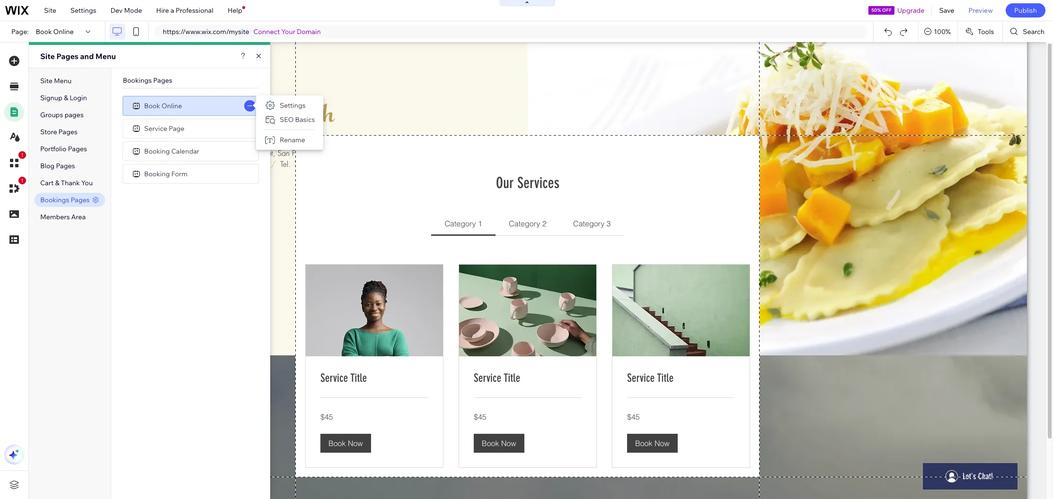 Task type: locate. For each thing, give the bounding box(es) containing it.
0 horizontal spatial bookings pages
[[40, 196, 90, 205]]

1 horizontal spatial online
[[162, 102, 182, 110]]

1 vertical spatial menu
[[54, 77, 72, 85]]

cart
[[40, 179, 54, 187]]

menu up signup & login
[[54, 77, 72, 85]]

rename
[[280, 136, 305, 144]]

service
[[144, 124, 167, 133]]

pages
[[56, 52, 78, 61], [153, 76, 172, 85], [59, 128, 77, 136], [68, 145, 87, 153], [56, 162, 75, 170], [71, 196, 90, 205]]

0 horizontal spatial bookings
[[40, 196, 69, 205]]

&
[[64, 94, 68, 102], [55, 179, 59, 187]]

search
[[1023, 27, 1045, 36]]

1 vertical spatial site
[[40, 52, 55, 61]]

book up site pages and menu
[[36, 27, 52, 36]]

thank
[[61, 179, 80, 187]]

0 horizontal spatial book
[[36, 27, 52, 36]]

booking left form
[[144, 170, 170, 178]]

portfolio
[[40, 145, 66, 153]]

1 vertical spatial book
[[144, 102, 160, 110]]

1 vertical spatial settings
[[280, 101, 306, 110]]

connect
[[254, 27, 280, 36]]

menu right and
[[96, 52, 116, 61]]

book online up service page
[[144, 102, 182, 110]]

& for cart
[[55, 179, 59, 187]]

domain
[[297, 27, 321, 36]]

pages
[[65, 111, 84, 119]]

0 vertical spatial menu
[[96, 52, 116, 61]]

mode
[[124, 6, 142, 15]]

seo basics
[[280, 116, 315, 124]]

bookings pages
[[123, 76, 172, 85], [40, 196, 90, 205]]

50% off
[[872, 7, 892, 13]]

settings left dev
[[70, 6, 96, 15]]

online
[[53, 27, 74, 36], [162, 102, 182, 110]]

portfolio pages
[[40, 145, 87, 153]]

you
[[81, 179, 93, 187]]

your
[[281, 27, 295, 36]]

1 horizontal spatial settings
[[280, 101, 306, 110]]

blog
[[40, 162, 55, 170]]

0 horizontal spatial &
[[55, 179, 59, 187]]

settings up seo basics
[[280, 101, 306, 110]]

page
[[169, 124, 184, 133]]

bookings
[[123, 76, 152, 85], [40, 196, 69, 205]]

0 vertical spatial bookings
[[123, 76, 152, 85]]

booking
[[144, 147, 170, 156], [144, 170, 170, 178]]

1 vertical spatial bookings
[[40, 196, 69, 205]]

site pages and menu
[[40, 52, 116, 61]]

& right cart
[[55, 179, 59, 187]]

0 horizontal spatial book online
[[36, 27, 74, 36]]

0 horizontal spatial menu
[[54, 77, 72, 85]]

login
[[70, 94, 87, 102]]

site for site
[[44, 6, 56, 15]]

store
[[40, 128, 57, 136]]

publish button
[[1006, 3, 1046, 18]]

1 horizontal spatial book online
[[144, 102, 182, 110]]

0 vertical spatial book online
[[36, 27, 74, 36]]

save
[[939, 6, 955, 15]]

1 booking from the top
[[144, 147, 170, 156]]

1 vertical spatial &
[[55, 179, 59, 187]]

book online up site pages and menu
[[36, 27, 74, 36]]

area
[[71, 213, 86, 222]]

0 horizontal spatial online
[[53, 27, 74, 36]]

calendar
[[171, 147, 199, 156]]

site
[[44, 6, 56, 15], [40, 52, 55, 61], [40, 77, 52, 85]]

book
[[36, 27, 52, 36], [144, 102, 160, 110]]

2 vertical spatial site
[[40, 77, 52, 85]]

tools button
[[958, 21, 1003, 42]]

online up the page
[[162, 102, 182, 110]]

0 horizontal spatial settings
[[70, 6, 96, 15]]

settings
[[70, 6, 96, 15], [280, 101, 306, 110]]

booking for booking form
[[144, 170, 170, 178]]

1 horizontal spatial &
[[64, 94, 68, 102]]

1 horizontal spatial bookings pages
[[123, 76, 172, 85]]

0 vertical spatial online
[[53, 27, 74, 36]]

https://www.wix.com/mysite
[[163, 27, 249, 36]]

100% button
[[919, 21, 958, 42]]

50%
[[872, 7, 881, 13]]

2 booking from the top
[[144, 170, 170, 178]]

menu
[[96, 52, 116, 61], [54, 77, 72, 85]]

1 vertical spatial bookings pages
[[40, 196, 90, 205]]

tools
[[978, 27, 994, 36]]

upgrade
[[898, 6, 925, 15]]

& left login
[[64, 94, 68, 102]]

1 vertical spatial booking
[[144, 170, 170, 178]]

0 vertical spatial site
[[44, 6, 56, 15]]

online up site pages and menu
[[53, 27, 74, 36]]

0 vertical spatial &
[[64, 94, 68, 102]]

0 vertical spatial booking
[[144, 147, 170, 156]]

0 vertical spatial bookings pages
[[123, 76, 172, 85]]

booking down service at the top left of the page
[[144, 147, 170, 156]]

site for site menu
[[40, 77, 52, 85]]

search button
[[1003, 21, 1053, 42]]

basics
[[295, 116, 315, 124]]

100%
[[934, 27, 951, 36]]

book up service at the top left of the page
[[144, 102, 160, 110]]

& for signup
[[64, 94, 68, 102]]

book online
[[36, 27, 74, 36], [144, 102, 182, 110]]



Task type: describe. For each thing, give the bounding box(es) containing it.
booking calendar
[[144, 147, 199, 156]]

preview
[[969, 6, 993, 15]]

a
[[171, 6, 174, 15]]

cart & thank you
[[40, 179, 93, 187]]

site menu
[[40, 77, 72, 85]]

seo
[[280, 116, 294, 124]]

publish
[[1014, 6, 1037, 15]]

site for site pages and menu
[[40, 52, 55, 61]]

1 horizontal spatial menu
[[96, 52, 116, 61]]

service page
[[144, 124, 184, 133]]

dev mode
[[111, 6, 142, 15]]

0 vertical spatial book
[[36, 27, 52, 36]]

and
[[80, 52, 94, 61]]

help
[[228, 6, 242, 15]]

save button
[[932, 0, 962, 21]]

members area
[[40, 213, 86, 222]]

1 horizontal spatial book
[[144, 102, 160, 110]]

0 vertical spatial settings
[[70, 6, 96, 15]]

dev
[[111, 6, 123, 15]]

professional
[[176, 6, 213, 15]]

1 vertical spatial online
[[162, 102, 182, 110]]

off
[[882, 7, 892, 13]]

booking for booking calendar
[[144, 147, 170, 156]]

store pages
[[40, 128, 77, 136]]

groups pages
[[40, 111, 84, 119]]

1 horizontal spatial bookings
[[123, 76, 152, 85]]

blog pages
[[40, 162, 75, 170]]

https://www.wix.com/mysite connect your domain
[[163, 27, 321, 36]]

hire a professional
[[156, 6, 213, 15]]

booking form
[[144, 170, 187, 178]]

hire
[[156, 6, 169, 15]]

members
[[40, 213, 70, 222]]

preview button
[[962, 0, 1000, 21]]

form
[[171, 170, 187, 178]]

signup & login
[[40, 94, 87, 102]]

signup
[[40, 94, 62, 102]]

groups
[[40, 111, 63, 119]]

1 vertical spatial book online
[[144, 102, 182, 110]]



Task type: vqa. For each thing, say whether or not it's contained in the screenshot.
1 button at the top left
no



